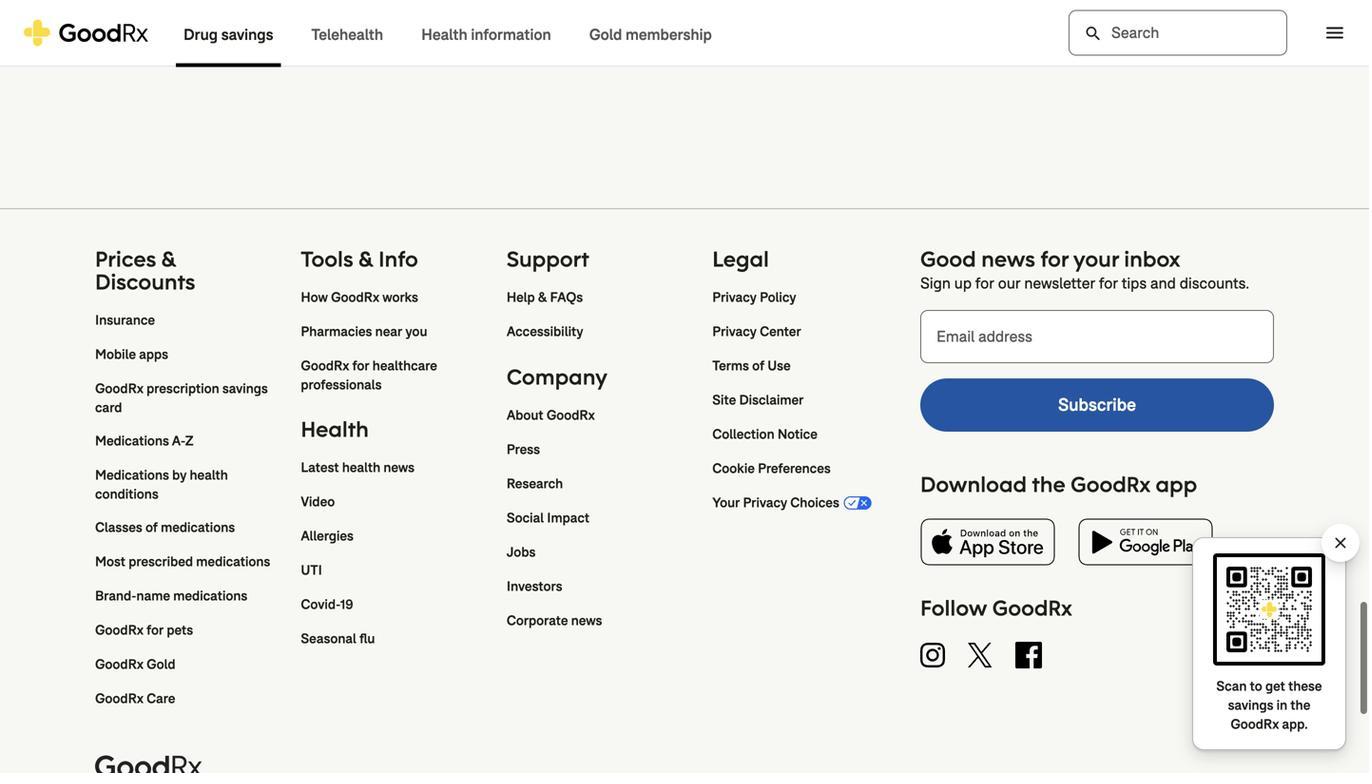 Task type: vqa. For each thing, say whether or not it's contained in the screenshot.
(Update)
no



Task type: locate. For each thing, give the bounding box(es) containing it.
download the goodrx app
[[921, 470, 1197, 498]]

uti link
[[301, 561, 322, 580]]

0 vertical spatial of
[[752, 357, 765, 375]]

1 horizontal spatial gold
[[589, 25, 622, 45]]

privacy down legal
[[713, 289, 757, 306]]

goodrx left app
[[1071, 470, 1151, 498]]

about
[[507, 407, 544, 424]]

prescribed
[[129, 553, 193, 571]]

brand-
[[95, 587, 137, 605]]

& inside 'navigation'
[[358, 245, 374, 273]]

goodrx up pharmacies near you
[[331, 289, 379, 306]]

good
[[921, 245, 976, 273]]

health navigation
[[301, 415, 485, 650]]

1 vertical spatial privacy
[[713, 323, 757, 341]]

0 horizontal spatial health
[[301, 415, 369, 443]]

medications by health conditions link
[[95, 466, 280, 504]]

help & faqs
[[507, 289, 583, 306]]

prices
[[95, 245, 156, 273]]

allergies link
[[301, 527, 354, 546]]

for left tips
[[1099, 274, 1118, 294]]

news right corporate
[[571, 612, 602, 630]]

& left info
[[358, 245, 374, 273]]

medications inside medications by health conditions
[[95, 467, 169, 484]]

0 horizontal spatial gold
[[147, 656, 175, 674]]

health left the information
[[421, 25, 468, 45]]

1 horizontal spatial the
[[1291, 697, 1311, 714]]

seasonal flu
[[301, 630, 375, 648]]

privacy for privacy center
[[713, 323, 757, 341]]

medications for medications by health conditions
[[95, 467, 169, 484]]

apps
[[139, 346, 168, 363]]

for up newsletter
[[1041, 245, 1069, 273]]

news up our
[[982, 245, 1035, 273]]

health information
[[421, 25, 551, 45]]

goodrx inside "goodrx prescription savings card"
[[95, 380, 144, 398]]

the right "download"
[[1032, 470, 1066, 498]]

of left use
[[752, 357, 765, 375]]

news inside company navigation
[[571, 612, 602, 630]]

health inside navigation
[[301, 415, 369, 443]]

Email address text field
[[921, 310, 1274, 363]]

goodrx care
[[95, 690, 175, 708]]

for inside prices & discounts navigation
[[147, 622, 164, 639]]

discounts.
[[1180, 274, 1250, 294]]

help
[[507, 289, 535, 306]]

cookie preferences link
[[713, 460, 831, 479]]

legal
[[713, 245, 769, 273]]

medications up brand-name medications at the left of the page
[[196, 553, 270, 571]]

1 horizontal spatial of
[[752, 357, 765, 375]]

the right in
[[1291, 697, 1311, 714]]

medications for medications a-z
[[95, 432, 169, 450]]

1 vertical spatial the
[[1291, 697, 1311, 714]]

privacy
[[713, 289, 757, 306], [713, 323, 757, 341], [743, 494, 787, 512]]

1 vertical spatial medications
[[95, 467, 169, 484]]

app
[[1156, 470, 1197, 498]]

& right prices
[[161, 245, 176, 273]]

news right latest
[[384, 459, 415, 477]]

address
[[979, 327, 1033, 347]]

goodrx inside goodrx for healthcare professionals
[[301, 357, 349, 375]]

2 horizontal spatial news
[[982, 245, 1035, 273]]

0 horizontal spatial news
[[384, 459, 415, 477]]

tools
[[301, 245, 353, 273]]

2 vertical spatial news
[[571, 612, 602, 630]]

discounts
[[95, 268, 195, 295]]

for right the "up"
[[976, 274, 995, 294]]

healthcare
[[373, 357, 437, 375]]

to
[[1250, 678, 1263, 695]]

0 horizontal spatial health
[[190, 467, 228, 484]]

of for classes
[[146, 519, 158, 537]]

collection
[[713, 426, 775, 443]]

& inside support navigation
[[538, 289, 547, 306]]

menu
[[1324, 21, 1347, 44]]

help & faqs link
[[507, 288, 583, 307]]

news inside "health" navigation
[[384, 459, 415, 477]]

dialog
[[0, 0, 1369, 773]]

how goodrx works link
[[301, 288, 418, 307]]

of inside "link"
[[752, 357, 765, 375]]

2 vertical spatial savings
[[1228, 697, 1274, 714]]

latest health news
[[301, 459, 415, 477]]

seasonal
[[301, 630, 356, 648]]

privacy for privacy policy
[[713, 289, 757, 306]]

& inside the prices & discounts
[[161, 245, 176, 273]]

savings inside "goodrx prescription savings card"
[[222, 380, 268, 398]]

0 vertical spatial health
[[421, 25, 468, 45]]

choices
[[791, 494, 840, 512]]

0 horizontal spatial &
[[161, 245, 176, 273]]

center
[[760, 323, 801, 341]]

drug
[[184, 25, 218, 45]]

for up professionals
[[352, 357, 370, 375]]

prices & discounts navigation
[[95, 245, 280, 710]]

1 vertical spatial health
[[301, 415, 369, 443]]

support
[[507, 245, 589, 273]]

faqs
[[550, 289, 583, 306]]

the
[[1032, 470, 1066, 498], [1291, 697, 1311, 714]]

1 medications from the top
[[95, 432, 169, 450]]

& right help
[[538, 289, 547, 306]]

privacy up terms on the right of page
[[713, 323, 757, 341]]

news for corporate
[[571, 612, 602, 630]]

privacy inside privacy center link
[[713, 323, 757, 341]]

1 horizontal spatial health
[[342, 459, 381, 477]]

corporate news link
[[507, 612, 602, 631]]

corporate news
[[507, 612, 602, 630]]

scan
[[1217, 678, 1247, 695]]

subscribe
[[1058, 394, 1136, 416]]

press link
[[507, 441, 540, 460]]

in
[[1277, 697, 1288, 714]]

of right classes
[[146, 519, 158, 537]]

company navigation
[[507, 363, 691, 632]]

goodrx up card
[[95, 380, 144, 398]]

1 vertical spatial news
[[384, 459, 415, 477]]

privacy policy
[[713, 289, 796, 306]]

2 horizontal spatial &
[[538, 289, 547, 306]]

0 vertical spatial the
[[1032, 470, 1066, 498]]

0 horizontal spatial of
[[146, 519, 158, 537]]

follow
[[921, 594, 988, 622]]

the inside scan to get these savings in the goodrx app.
[[1291, 697, 1311, 714]]

good news for your inbox sign up for our newsletter for tips and discounts.
[[921, 245, 1250, 294]]

gold left membership
[[589, 25, 622, 45]]

of inside prices & discounts navigation
[[146, 519, 158, 537]]

goodrx down brand-
[[95, 622, 144, 639]]

near
[[375, 323, 402, 341]]

1 vertical spatial savings
[[222, 380, 268, 398]]

goodrx prescription savings card link
[[95, 380, 280, 418]]

medications down most prescribed medications link
[[173, 587, 248, 605]]

allergies
[[301, 528, 354, 545]]

1 horizontal spatial health
[[421, 25, 468, 45]]

goodrx for healthcare professionals link
[[301, 357, 485, 395]]

0 vertical spatial news
[[982, 245, 1035, 273]]

search
[[1084, 24, 1103, 43]]

privacy inside the privacy policy link
[[713, 289, 757, 306]]

2 medications from the top
[[95, 467, 169, 484]]

for left pets
[[147, 622, 164, 639]]

information
[[471, 25, 551, 45]]

preferences
[[758, 460, 831, 478]]

notice
[[778, 426, 818, 443]]

goodrx up professionals
[[301, 357, 349, 375]]

prices & discounts
[[95, 245, 195, 295]]

health right the by
[[190, 467, 228, 484]]

privacy down 'cookie preferences' link
[[743, 494, 787, 512]]

clear
[[1331, 534, 1350, 553]]

your privacy choices
[[713, 494, 840, 512]]

goodrx inside company navigation
[[547, 407, 595, 424]]

1 horizontal spatial &
[[358, 245, 374, 273]]

1 horizontal spatial news
[[571, 612, 602, 630]]

1 vertical spatial gold
[[147, 656, 175, 674]]

telehealth link
[[292, 0, 402, 67]]

0 vertical spatial privacy
[[713, 289, 757, 306]]

gold membership link
[[570, 0, 731, 67]]

jobs link
[[507, 543, 536, 562]]

medications up conditions
[[95, 467, 169, 484]]

for inside goodrx for healthcare professionals
[[352, 357, 370, 375]]

support navigation
[[507, 245, 691, 343]]

video
[[301, 493, 335, 511]]

goodrx down in
[[1231, 716, 1279, 733]]

medications a-z
[[95, 432, 194, 450]]

goodrx care link
[[95, 690, 175, 709]]

1 vertical spatial medications
[[196, 553, 270, 571]]

1 vertical spatial of
[[146, 519, 158, 537]]

news
[[982, 245, 1035, 273], [384, 459, 415, 477], [571, 612, 602, 630]]

2 vertical spatial privacy
[[743, 494, 787, 512]]

goodrx inside scan to get these savings in the goodrx app.
[[1231, 716, 1279, 733]]

gold
[[589, 25, 622, 45], [147, 656, 175, 674]]

up
[[955, 274, 972, 294]]

0 vertical spatial medications
[[95, 432, 169, 450]]

savings right prescription
[[222, 380, 268, 398]]

2 vertical spatial medications
[[173, 587, 248, 605]]

covid-
[[301, 596, 340, 614]]

medications down card
[[95, 432, 169, 450]]

jobs
[[507, 544, 536, 561]]

0 vertical spatial medications
[[161, 519, 235, 537]]

medications up most prescribed medications
[[161, 519, 235, 537]]

goodrx prescription savings card
[[95, 380, 271, 417]]

gold up care
[[147, 656, 175, 674]]

gold membership
[[589, 25, 712, 45]]

savings right drug
[[221, 25, 273, 45]]

health right latest
[[342, 459, 381, 477]]

disclaimer
[[739, 392, 804, 409]]

goodrx down 'company'
[[547, 407, 595, 424]]

health for health
[[301, 415, 369, 443]]

menu button
[[1314, 12, 1356, 54]]

search search field
[[1069, 10, 1288, 56]]

medications for brand-name medications
[[173, 587, 248, 605]]

savings down to
[[1228, 697, 1274, 714]]

site
[[713, 392, 736, 409]]

news inside good news for your inbox sign up for our newsletter for tips and discounts.
[[982, 245, 1035, 273]]

goodrx for pets link
[[95, 621, 193, 640]]

site disclaimer
[[713, 392, 804, 409]]

health up latest
[[301, 415, 369, 443]]

sign
[[921, 274, 951, 294]]



Task type: describe. For each thing, give the bounding box(es) containing it.
0 vertical spatial gold
[[589, 25, 622, 45]]

investors
[[507, 578, 563, 596]]

social impact link
[[507, 509, 590, 528]]

accessibility
[[507, 323, 583, 341]]

goodrx for pets
[[95, 622, 193, 639]]

mobile
[[95, 346, 136, 363]]

tools & info
[[301, 245, 418, 273]]

legal navigation
[[713, 245, 897, 514]]

seasonal flu link
[[301, 630, 375, 649]]

latest health news link
[[301, 459, 415, 478]]

name
[[137, 587, 170, 605]]

how goodrx works
[[301, 289, 418, 306]]

goodrx yellow cross logo image
[[23, 19, 149, 46]]

medications for classes of medications
[[161, 519, 235, 537]]

most prescribed medications
[[95, 553, 270, 571]]

health inside latest health news link
[[342, 459, 381, 477]]

privacy policy link
[[713, 288, 796, 307]]

scan to get these savings in the goodrx app.
[[1217, 678, 1322, 733]]

professionals
[[301, 376, 382, 394]]

conditions
[[95, 486, 159, 503]]

health inside medications by health conditions
[[190, 467, 228, 484]]

& for prices
[[161, 245, 176, 273]]

& for tools
[[358, 245, 374, 273]]

goodrx gold
[[95, 656, 175, 674]]

most prescribed medications link
[[95, 553, 270, 572]]

terms of use link
[[713, 357, 791, 376]]

goodrx right follow
[[993, 594, 1073, 622]]

terms
[[713, 357, 749, 375]]

privacy center link
[[713, 323, 801, 342]]

investors link
[[507, 577, 563, 596]]

follow goodrx
[[921, 594, 1073, 622]]

our
[[998, 274, 1021, 294]]

a-
[[172, 432, 185, 450]]

telehealth
[[311, 25, 383, 45]]

covid-19 link
[[301, 596, 353, 615]]

health information link
[[402, 0, 570, 67]]

0 vertical spatial savings
[[221, 25, 273, 45]]

tools & info navigation
[[301, 245, 485, 395]]

impact
[[547, 509, 590, 527]]

privacy inside your privacy choices link
[[743, 494, 787, 512]]

flu
[[360, 630, 375, 648]]

subscribe button
[[921, 379, 1274, 432]]

app.
[[1282, 716, 1308, 733]]

you
[[405, 323, 427, 341]]

goodrx for healthcare professionals
[[301, 357, 440, 394]]

these
[[1289, 678, 1322, 695]]

press
[[507, 441, 540, 459]]

terms of use
[[713, 357, 791, 375]]

insurance link
[[95, 311, 155, 330]]

tips
[[1122, 274, 1147, 294]]

info
[[379, 245, 418, 273]]

of for terms
[[752, 357, 765, 375]]

goodrx logo image
[[95, 755, 203, 773]]

and
[[1151, 274, 1176, 294]]

covid-19
[[301, 596, 353, 614]]

medications for most prescribed medications
[[196, 553, 270, 571]]

insurance
[[95, 312, 155, 329]]

video link
[[301, 493, 335, 512]]

classes of medications
[[95, 519, 235, 537]]

social
[[507, 509, 544, 527]]

email
[[937, 327, 975, 347]]

& for help
[[538, 289, 547, 306]]

health for health information
[[421, 25, 468, 45]]

latest
[[301, 459, 339, 477]]

goodrx down goodrx gold link
[[95, 690, 144, 708]]

pharmacies
[[301, 323, 372, 341]]

savings inside scan to get these savings in the goodrx app.
[[1228, 697, 1274, 714]]

collection notice
[[713, 426, 818, 443]]

0 horizontal spatial the
[[1032, 470, 1066, 498]]

card
[[95, 399, 122, 417]]

works
[[383, 289, 418, 306]]

social impact
[[507, 509, 590, 527]]

by
[[172, 467, 187, 484]]

company
[[507, 363, 608, 391]]

care
[[147, 690, 175, 708]]

goodrx up "goodrx care"
[[95, 656, 144, 674]]

your
[[1074, 245, 1119, 273]]

medications by health conditions
[[95, 467, 231, 503]]

brand-name medications
[[95, 587, 248, 605]]

gold inside prices & discounts navigation
[[147, 656, 175, 674]]

z
[[185, 432, 194, 450]]

cookie
[[713, 460, 755, 478]]

most
[[95, 553, 126, 571]]

news for good
[[982, 245, 1035, 273]]

corporate
[[507, 612, 568, 630]]

mobile apps link
[[95, 345, 168, 364]]

classes of medications link
[[95, 518, 235, 538]]

membership
[[626, 25, 712, 45]]

goodrx gold link
[[95, 655, 175, 674]]

brand-name medications link
[[95, 587, 248, 606]]

site disclaimer link
[[713, 391, 804, 410]]

clear button
[[1331, 534, 1350, 553]]

your privacy choices link
[[713, 494, 872, 513]]

Search text field
[[1069, 10, 1288, 56]]



